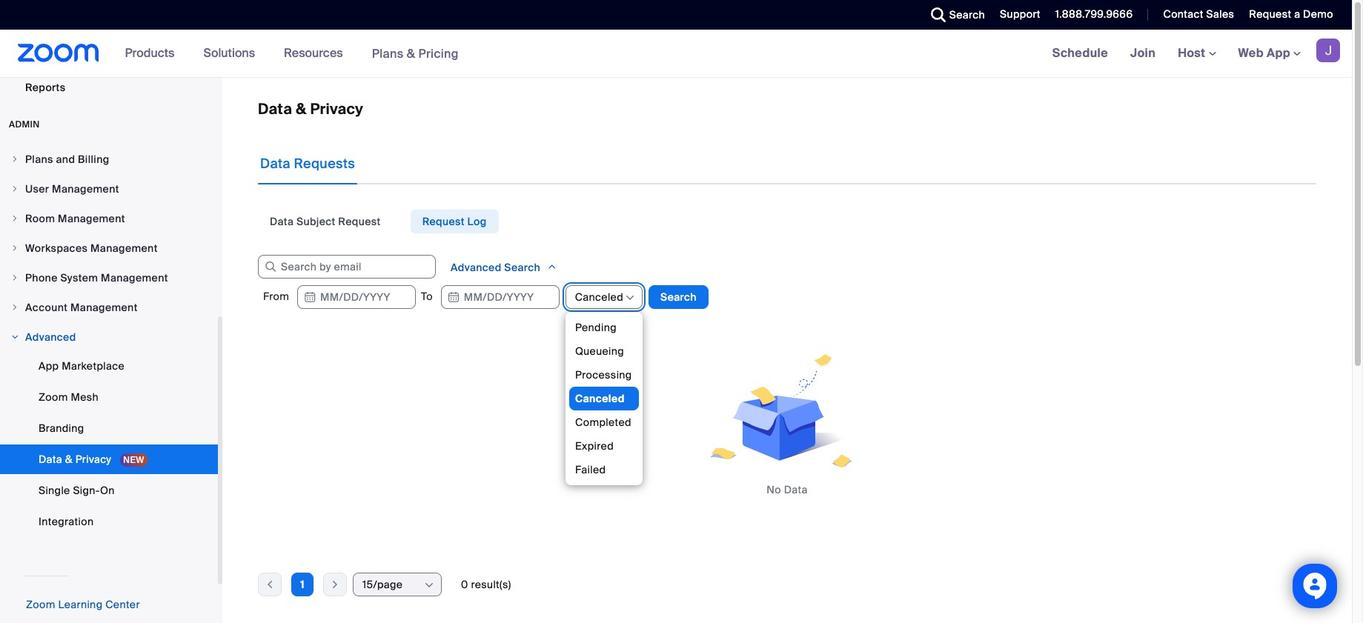 Task type: describe. For each thing, give the bounding box(es) containing it.
product information navigation
[[114, 30, 470, 78]]

zoom for zoom mesh
[[39, 391, 68, 404]]

advanced for advanced
[[25, 331, 76, 344]]

user management menu item
[[0, 175, 218, 203]]

mesh
[[71, 391, 99, 404]]

request log tab
[[410, 210, 499, 233]]

tabs of data requests tab list
[[258, 210, 499, 233]]

zoom learning center
[[26, 598, 140, 611]]

to
[[421, 290, 436, 303]]

admin menu menu
[[0, 145, 218, 540]]

data & privacy inside advanced menu
[[39, 453, 114, 466]]

management for workspaces management
[[90, 242, 158, 255]]

join link
[[1119, 30, 1167, 77]]

advanced search button
[[439, 255, 569, 279]]

advanced for advanced search
[[451, 261, 502, 274]]

data right no
[[784, 483, 808, 497]]

data for data subject request tab
[[270, 215, 294, 228]]

app marketplace link
[[0, 351, 218, 381]]

1 horizontal spatial data & privacy
[[258, 99, 363, 119]]

and
[[56, 153, 75, 166]]

1 button
[[291, 573, 314, 597]]

zoom mesh link
[[0, 382, 218, 412]]

billing
[[78, 153, 109, 166]]

list box containing pending
[[569, 292, 639, 482]]

single sign-on
[[39, 484, 115, 497]]

workspaces management menu item
[[0, 234, 218, 262]]

data & privacy link
[[0, 445, 218, 474]]

zoom learning center link
[[26, 598, 140, 611]]

resources button
[[284, 30, 350, 77]]

pending
[[575, 321, 616, 334]]

right image for user
[[10, 185, 19, 193]]

previous page image
[[259, 578, 281, 591]]

completed
[[575, 416, 631, 429]]

products
[[125, 45, 174, 61]]

host button
[[1178, 45, 1216, 61]]

join
[[1130, 45, 1156, 61]]

zoom for zoom learning center
[[26, 598, 55, 611]]

plans for plans and billing
[[25, 153, 53, 166]]

web app button
[[1238, 45, 1301, 61]]

account management menu item
[[0, 294, 218, 322]]

data subject request
[[270, 215, 381, 228]]

0 vertical spatial privacy
[[310, 99, 363, 119]]

marketplace
[[62, 359, 125, 373]]

schedule link
[[1041, 30, 1119, 77]]

& inside data & privacy link
[[65, 453, 73, 466]]

0 result(s)
[[461, 578, 511, 591]]

2 horizontal spatial search
[[949, 8, 985, 21]]

account
[[25, 301, 68, 314]]

request for request log
[[422, 215, 465, 228]]

from
[[263, 290, 292, 303]]

right image for workspaces management
[[10, 244, 19, 253]]

15/page button
[[362, 574, 422, 596]]

contact
[[1163, 7, 1204, 21]]

room management
[[25, 212, 125, 225]]

web app
[[1238, 45, 1290, 61]]

sign-
[[73, 484, 100, 497]]

request for request a demo
[[1249, 7, 1291, 21]]

phone
[[25, 271, 58, 285]]

single sign-on link
[[0, 476, 218, 506]]

app inside meetings navigation
[[1267, 45, 1290, 61]]

single
[[39, 484, 70, 497]]

requests
[[294, 155, 355, 173]]

user
[[25, 182, 49, 196]]

processing
[[575, 368, 632, 382]]

integration link
[[0, 507, 218, 537]]

web
[[1238, 45, 1264, 61]]

show options image
[[423, 580, 435, 591]]

schedule
[[1052, 45, 1108, 61]]

pricing
[[418, 46, 459, 61]]

1 canceled from the top
[[575, 291, 623, 304]]

reports link
[[0, 73, 218, 102]]

plans & pricing
[[372, 46, 459, 61]]

advanced menu item
[[0, 323, 218, 351]]

side navigation navigation
[[0, 0, 222, 623]]

zoom mesh
[[39, 391, 99, 404]]



Task type: vqa. For each thing, say whether or not it's contained in the screenshot.
"application"
no



Task type: locate. For each thing, give the bounding box(es) containing it.
management inside menu item
[[90, 242, 158, 255]]

solutions button
[[203, 30, 262, 77]]

1 horizontal spatial app
[[1267, 45, 1290, 61]]

host
[[1178, 45, 1209, 61]]

data left the "subject"
[[270, 215, 294, 228]]

1 vertical spatial search
[[504, 261, 540, 274]]

search button
[[920, 0, 989, 30], [649, 285, 708, 309]]

banner
[[0, 30, 1352, 78]]

learning
[[58, 598, 103, 611]]

advanced down log
[[451, 261, 502, 274]]

plans for plans & pricing
[[372, 46, 404, 61]]

right image inside account management menu item
[[10, 303, 19, 312]]

right image inside user management menu item
[[10, 185, 19, 193]]

date picker text field down the search by email text field
[[297, 285, 416, 309]]

a
[[1294, 7, 1300, 21]]

right image for room management
[[10, 214, 19, 223]]

15/page
[[362, 578, 403, 591]]

solutions
[[203, 45, 255, 61]]

date picker text field for from
[[297, 285, 416, 309]]

1
[[300, 578, 304, 591]]

management for account management
[[70, 301, 138, 314]]

integration
[[39, 515, 94, 528]]

zoom left mesh
[[39, 391, 68, 404]]

Date Picker text field
[[297, 285, 416, 309], [441, 285, 559, 309]]

2 canceled from the top
[[575, 392, 625, 405]]

zoom inside advanced menu
[[39, 391, 68, 404]]

data
[[258, 99, 292, 119], [260, 155, 290, 173], [270, 215, 294, 228], [39, 453, 62, 466], [784, 483, 808, 497]]

advanced search
[[451, 261, 543, 274]]

right image left the room
[[10, 214, 19, 223]]

2 vertical spatial &
[[65, 453, 73, 466]]

demo
[[1303, 7, 1333, 21]]

management for room management
[[58, 212, 125, 225]]

0 vertical spatial search
[[949, 8, 985, 21]]

right image
[[10, 155, 19, 164], [10, 214, 19, 223], [10, 244, 19, 253]]

advanced
[[451, 261, 502, 274], [25, 331, 76, 344]]

support link
[[989, 0, 1044, 30], [1000, 7, 1041, 21]]

canceled up pending
[[575, 291, 623, 304]]

1 horizontal spatial &
[[296, 99, 306, 119]]

0 horizontal spatial &
[[65, 453, 73, 466]]

privacy up requests
[[310, 99, 363, 119]]

2 date picker text field from the left
[[441, 285, 559, 309]]

0 vertical spatial canceled
[[575, 291, 623, 304]]

0 horizontal spatial date picker text field
[[297, 285, 416, 309]]

products button
[[125, 30, 181, 77]]

canceled up completed
[[575, 392, 625, 405]]

plans inside menu item
[[25, 153, 53, 166]]

1 vertical spatial search button
[[649, 285, 708, 309]]

plans inside the product information navigation
[[372, 46, 404, 61]]

management down workspaces management menu item
[[101, 271, 168, 285]]

branding link
[[0, 414, 218, 443]]

data & privacy
[[258, 99, 363, 119], [39, 453, 114, 466]]

log
[[467, 215, 487, 228]]

room management menu item
[[0, 205, 218, 233]]

hide options image
[[624, 292, 636, 304]]

right image left workspaces
[[10, 244, 19, 253]]

advanced inside dropdown button
[[451, 261, 502, 274]]

2 horizontal spatial request
[[1249, 7, 1291, 21]]

admin
[[9, 119, 40, 130]]

advanced down account
[[25, 331, 76, 344]]

2 right image from the top
[[10, 274, 19, 282]]

0 vertical spatial zoom
[[39, 391, 68, 404]]

app marketplace
[[39, 359, 125, 373]]

1 horizontal spatial advanced
[[451, 261, 502, 274]]

1.888.799.9666 button
[[1044, 0, 1137, 30], [1055, 7, 1133, 21]]

user management
[[25, 182, 119, 196]]

search
[[949, 8, 985, 21], [504, 261, 540, 274], [660, 291, 697, 304]]

data for data requests tab
[[260, 155, 290, 173]]

workspaces
[[25, 242, 88, 255]]

data for data & privacy link
[[39, 453, 62, 466]]

0 vertical spatial &
[[407, 46, 415, 61]]

sales
[[1206, 7, 1234, 21]]

management up workspaces management
[[58, 212, 125, 225]]

app right web
[[1267, 45, 1290, 61]]

1 right image from the top
[[10, 185, 19, 193]]

1 vertical spatial zoom
[[26, 598, 55, 611]]

resources
[[284, 45, 343, 61]]

search left up image
[[504, 261, 540, 274]]

request log
[[422, 215, 487, 228]]

1 date picker text field from the left
[[297, 285, 416, 309]]

search right hide options icon
[[660, 291, 697, 304]]

right image inside room management menu item
[[10, 214, 19, 223]]

center
[[105, 598, 140, 611]]

1 horizontal spatial search button
[[920, 0, 989, 30]]

1 horizontal spatial search
[[660, 291, 697, 304]]

request right the "subject"
[[338, 215, 381, 228]]

0 horizontal spatial privacy
[[75, 453, 111, 466]]

list box
[[569, 292, 639, 482]]

4 right image from the top
[[10, 333, 19, 342]]

privacy up sign-
[[75, 453, 111, 466]]

data & privacy up "data requests"
[[258, 99, 363, 119]]

0
[[461, 578, 468, 591]]

& left pricing
[[407, 46, 415, 61]]

on
[[100, 484, 115, 497]]

0 horizontal spatial search button
[[649, 285, 708, 309]]

account management
[[25, 301, 138, 314]]

data & privacy up single sign-on
[[39, 453, 114, 466]]

1 horizontal spatial request
[[422, 215, 465, 228]]

0 horizontal spatial request
[[338, 215, 381, 228]]

zoom left "learning" at the left
[[26, 598, 55, 611]]

management inside menu item
[[101, 271, 168, 285]]

plans & pricing link
[[372, 46, 459, 61], [372, 46, 459, 61]]

0 horizontal spatial advanced
[[25, 331, 76, 344]]

2 vertical spatial search
[[660, 291, 697, 304]]

1 right image from the top
[[10, 155, 19, 164]]

canceled
[[575, 291, 623, 304], [575, 392, 625, 405]]

reports
[[25, 81, 66, 94]]

right image inside workspaces management menu item
[[10, 244, 19, 253]]

plans
[[372, 46, 404, 61], [25, 153, 53, 166]]

data inside tab list
[[270, 215, 294, 228]]

advanced menu
[[0, 351, 218, 538]]

result(s)
[[471, 578, 511, 591]]

queueing
[[575, 345, 624, 358]]

data up single
[[39, 453, 62, 466]]

support
[[1000, 7, 1041, 21]]

search button right hide options icon
[[649, 285, 708, 309]]

canceled button
[[575, 286, 623, 308]]

management down billing
[[52, 182, 119, 196]]

subject
[[296, 215, 336, 228]]

right image for plans and billing
[[10, 155, 19, 164]]

privacy inside advanced menu
[[75, 453, 111, 466]]

plans and billing
[[25, 153, 109, 166]]

advanced inside menu item
[[25, 331, 76, 344]]

management
[[52, 182, 119, 196], [58, 212, 125, 225], [90, 242, 158, 255], [101, 271, 168, 285], [70, 301, 138, 314]]

3 right image from the top
[[10, 244, 19, 253]]

workspaces management
[[25, 242, 158, 255]]

& up "data requests"
[[296, 99, 306, 119]]

system
[[60, 271, 98, 285]]

3 right image from the top
[[10, 303, 19, 312]]

0 vertical spatial data & privacy
[[258, 99, 363, 119]]

Search by email text field
[[258, 255, 436, 279]]

privacy
[[310, 99, 363, 119], [75, 453, 111, 466]]

0 horizontal spatial data & privacy
[[39, 453, 114, 466]]

plans left the and
[[25, 153, 53, 166]]

1 horizontal spatial privacy
[[310, 99, 363, 119]]

failed
[[575, 463, 606, 477]]

search inside dropdown button
[[504, 261, 540, 274]]

& down branding
[[65, 453, 73, 466]]

search left support
[[949, 8, 985, 21]]

right image for phone
[[10, 274, 19, 282]]

request left log
[[422, 215, 465, 228]]

0 vertical spatial plans
[[372, 46, 404, 61]]

right image inside advanced menu item
[[10, 333, 19, 342]]

0 horizontal spatial search
[[504, 261, 540, 274]]

date picker text field for to
[[441, 285, 559, 309]]

zoom logo image
[[18, 44, 99, 62]]

data down the product information navigation
[[258, 99, 292, 119]]

no data
[[767, 483, 808, 497]]

data subject request tab
[[258, 210, 393, 233]]

request a demo link
[[1238, 0, 1352, 30], [1249, 7, 1333, 21]]

1 vertical spatial right image
[[10, 214, 19, 223]]

plans and billing menu item
[[0, 145, 218, 173]]

0 horizontal spatial app
[[39, 359, 59, 373]]

0 horizontal spatial plans
[[25, 153, 53, 166]]

management up phone system management menu item
[[90, 242, 158, 255]]

1 vertical spatial advanced
[[25, 331, 76, 344]]

request
[[1249, 7, 1291, 21], [338, 215, 381, 228], [422, 215, 465, 228]]

1 vertical spatial canceled
[[575, 392, 625, 405]]

app inside advanced menu
[[39, 359, 59, 373]]

0 vertical spatial app
[[1267, 45, 1290, 61]]

meetings navigation
[[1041, 30, 1352, 78]]

app
[[1267, 45, 1290, 61], [39, 359, 59, 373]]

right image down admin
[[10, 155, 19, 164]]

data requests tab
[[258, 143, 357, 185]]

data left requests
[[260, 155, 290, 173]]

1 vertical spatial plans
[[25, 153, 53, 166]]

1 horizontal spatial plans
[[372, 46, 404, 61]]

0 vertical spatial search button
[[920, 0, 989, 30]]

request left the a
[[1249, 7, 1291, 21]]

1 vertical spatial &
[[296, 99, 306, 119]]

right image
[[10, 185, 19, 193], [10, 274, 19, 282], [10, 303, 19, 312], [10, 333, 19, 342]]

up image
[[547, 259, 557, 274]]

search button left support
[[920, 0, 989, 30]]

2 right image from the top
[[10, 214, 19, 223]]

management up advanced menu item
[[70, 301, 138, 314]]

management for user management
[[52, 182, 119, 196]]

no
[[767, 483, 781, 497]]

app up "zoom mesh"
[[39, 359, 59, 373]]

contact sales link
[[1152, 0, 1238, 30], [1163, 7, 1234, 21]]

right image inside phone system management menu item
[[10, 274, 19, 282]]

1 vertical spatial data & privacy
[[39, 453, 114, 466]]

0 vertical spatial right image
[[10, 155, 19, 164]]

1 horizontal spatial date picker text field
[[441, 285, 559, 309]]

phone system management menu item
[[0, 264, 218, 292]]

branding
[[39, 422, 84, 435]]

right image inside plans and billing menu item
[[10, 155, 19, 164]]

1 vertical spatial app
[[39, 359, 59, 373]]

& inside the product information navigation
[[407, 46, 415, 61]]

2 horizontal spatial &
[[407, 46, 415, 61]]

1.888.799.9666
[[1055, 7, 1133, 21]]

phone system management
[[25, 271, 168, 285]]

right image for account
[[10, 303, 19, 312]]

expired
[[575, 440, 614, 453]]

data inside advanced menu
[[39, 453, 62, 466]]

next page image
[[324, 578, 346, 591]]

request a demo
[[1249, 7, 1333, 21]]

profile picture image
[[1316, 39, 1340, 62]]

date picker text field down advanced search
[[441, 285, 559, 309]]

0 vertical spatial advanced
[[451, 261, 502, 274]]

data requests
[[260, 155, 355, 173]]

&
[[407, 46, 415, 61], [296, 99, 306, 119], [65, 453, 73, 466]]

contact sales
[[1163, 7, 1234, 21]]

2 vertical spatial right image
[[10, 244, 19, 253]]

banner containing products
[[0, 30, 1352, 78]]

plans left pricing
[[372, 46, 404, 61]]

1 vertical spatial privacy
[[75, 453, 111, 466]]

room
[[25, 212, 55, 225]]



